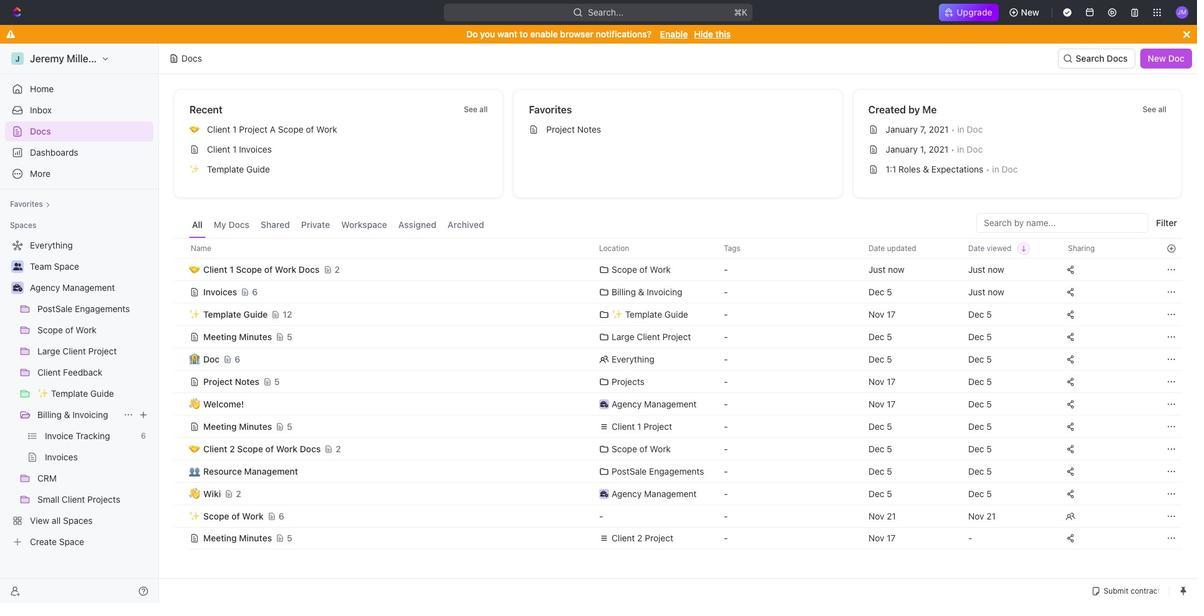 Task type: vqa. For each thing, say whether or not it's contained in the screenshot.
Large Client Project inside row
yes



Task type: locate. For each thing, give the bounding box(es) containing it.
agency inside "link"
[[30, 283, 60, 293]]

docs inside tab list
[[229, 220, 250, 230]]

2 row from the top
[[174, 257, 1182, 282]]

2 vertical spatial agency management
[[612, 489, 697, 499]]

1 for client 1 project a scope of work
[[233, 124, 237, 135]]

dec
[[869, 287, 885, 297], [968, 309, 984, 320], [869, 331, 885, 342], [968, 331, 984, 342], [869, 354, 885, 365], [968, 354, 984, 365], [968, 376, 984, 387], [968, 399, 984, 409], [869, 421, 885, 432], [968, 421, 984, 432], [869, 444, 885, 454], [968, 444, 984, 454], [869, 466, 885, 477], [968, 466, 984, 477], [869, 489, 885, 499], [968, 489, 984, 499]]

2 horizontal spatial invoices
[[239, 144, 272, 155]]

new inside button
[[1021, 7, 1040, 17]]

3 row from the top
[[174, 280, 1182, 305]]

engagements
[[75, 304, 130, 314], [649, 466, 704, 477]]

in up expectations
[[957, 144, 964, 155]]

template guide down client 1 invoices
[[207, 164, 270, 175]]

• inside 1:1 roles & expectations • in doc
[[986, 164, 990, 174]]

in up january 1, 2021 • in doc
[[958, 124, 965, 135]]

1 horizontal spatial &
[[638, 287, 644, 297]]

1 horizontal spatial postsale engagements
[[612, 466, 704, 477]]

assigned button
[[395, 213, 440, 238]]

row containing client 2 scope of work docs
[[174, 437, 1182, 462]]

0 vertical spatial meeting
[[203, 331, 237, 342]]

business time image for dec 5
[[600, 491, 608, 497]]

1 see all from the left
[[464, 105, 488, 114]]

now
[[888, 264, 905, 275], [988, 264, 1005, 275], [988, 287, 1005, 297]]

agency management up client 1 project
[[612, 399, 697, 409]]

0 horizontal spatial everything
[[30, 240, 73, 251]]

2 meeting minutes from the top
[[203, 421, 272, 432]]

2 minutes from the top
[[239, 421, 272, 432]]

minutes for client 1 project
[[239, 421, 272, 432]]

billing & invoicing link
[[37, 405, 118, 425]]

1 nov 17 from the top
[[869, 309, 896, 320]]

view all spaces
[[30, 516, 93, 526]]

4 nov 17 from the top
[[869, 533, 896, 544]]

space for team space
[[54, 261, 79, 272]]

0 vertical spatial minutes
[[239, 331, 272, 342]]

see all button for created by me
[[1138, 102, 1172, 117]]

in for january 7, 2021
[[958, 124, 965, 135]]

0 vertical spatial january
[[886, 124, 918, 135]]

10 row from the top
[[174, 437, 1182, 462]]

1 horizontal spatial spaces
[[63, 516, 93, 526]]

1 vertical spatial projects
[[87, 495, 120, 505]]

client feedback
[[37, 367, 102, 378]]

postsale down agency management "link"
[[37, 304, 73, 314]]

date for date viewed
[[968, 244, 985, 253]]

meeting minutes
[[203, 331, 272, 342], [203, 421, 272, 432], [203, 533, 272, 544]]

1 horizontal spatial billing & invoicing
[[612, 287, 683, 297]]

business time image
[[13, 284, 22, 292], [600, 401, 608, 408], [600, 491, 608, 497]]

2 vertical spatial •
[[986, 164, 990, 174]]

1 17 from the top
[[887, 309, 896, 320]]

management
[[62, 283, 115, 293], [644, 399, 697, 409], [244, 466, 298, 477], [644, 489, 697, 499]]

0 vertical spatial postsale
[[37, 304, 73, 314]]

agency down the team
[[30, 283, 60, 293]]

3 nov 17 from the top
[[869, 399, 896, 409]]

1 vertical spatial business time image
[[600, 401, 608, 408]]

filter
[[1156, 218, 1177, 228]]

1 vertical spatial •
[[951, 144, 955, 154]]

0 vertical spatial agency management
[[30, 283, 115, 293]]

scope right a
[[278, 124, 304, 135]]

• inside january 7, 2021 • in doc
[[951, 124, 955, 134]]

4 17 from the top
[[887, 533, 896, 544]]

1 date from the left
[[869, 244, 885, 253]]

engagements up scope of work link
[[75, 304, 130, 314]]

january down "created by me"
[[886, 124, 918, 135]]

1 vertical spatial postsale engagements
[[612, 466, 704, 477]]

billing & invoicing up the invoice tracking
[[37, 410, 108, 420]]

1 vertical spatial project notes
[[203, 376, 259, 387]]

0 vertical spatial &
[[923, 164, 929, 175]]

2 see all button from the left
[[1138, 102, 1172, 117]]

create
[[30, 537, 57, 548]]

1 horizontal spatial billing
[[612, 287, 636, 297]]

tree
[[5, 236, 153, 553]]

✨ template guide link
[[37, 384, 151, 404]]

small client projects link
[[37, 490, 151, 510]]

agency management up "client 2 project"
[[612, 489, 697, 499]]

invoicing
[[647, 287, 683, 297], [72, 410, 108, 420]]

billing up invoice
[[37, 410, 62, 420]]

• up january 1, 2021 • in doc
[[951, 124, 955, 134]]

more button
[[5, 164, 153, 184]]

scope down wiki
[[203, 511, 229, 522]]

template
[[207, 164, 244, 175], [203, 309, 241, 320], [625, 309, 662, 320], [51, 389, 88, 399]]

0 horizontal spatial nov 21
[[869, 511, 896, 522]]

projects down the crm link
[[87, 495, 120, 505]]

scope down my docs button
[[236, 264, 262, 275]]

✨ template guide inside "link"
[[37, 389, 114, 399]]

created by me
[[869, 104, 937, 115]]

0 vertical spatial everything
[[30, 240, 73, 251]]

5
[[887, 287, 892, 297], [987, 309, 992, 320], [287, 331, 292, 342], [887, 331, 892, 342], [987, 331, 992, 342], [887, 354, 892, 365], [987, 354, 992, 365], [274, 376, 280, 387], [987, 376, 992, 387], [987, 399, 992, 409], [287, 421, 292, 432], [887, 421, 892, 432], [987, 421, 992, 432], [887, 444, 892, 454], [987, 444, 992, 454], [887, 466, 892, 477], [987, 466, 992, 477], [887, 489, 892, 499], [987, 489, 992, 499], [287, 533, 292, 544]]

projects inside sidebar navigation
[[87, 495, 120, 505]]

project notes inside row
[[203, 376, 259, 387]]

0 horizontal spatial see
[[464, 105, 478, 114]]

1 horizontal spatial nov 21
[[968, 511, 996, 522]]

scope of work
[[612, 264, 671, 275], [37, 325, 97, 336], [612, 444, 671, 454], [203, 511, 264, 522]]

2 january from the top
[[886, 144, 918, 155]]

1 vertical spatial ✨ template guide
[[37, 389, 114, 399]]

everything link
[[5, 236, 151, 256]]

january for january 7, 2021
[[886, 124, 918, 135]]

table containing client 1 scope of work docs
[[174, 238, 1182, 551]]

new right search docs
[[1148, 53, 1166, 64]]

now for just now
[[988, 264, 1005, 275]]

meeting minutes for client 2 project
[[203, 533, 272, 544]]

1 horizontal spatial workspace
[[341, 220, 387, 230]]

management down "client 2 scope of work docs"
[[244, 466, 298, 477]]

1 see all button from the left
[[459, 102, 493, 117]]

client
[[207, 124, 230, 135], [207, 144, 230, 155], [203, 264, 227, 275], [637, 331, 660, 342], [63, 346, 86, 357], [37, 367, 61, 378], [612, 421, 635, 432], [203, 444, 227, 454], [62, 495, 85, 505], [612, 533, 635, 544]]

feedback
[[63, 367, 102, 378]]

client for client 1 scope of work docs
[[203, 264, 227, 275]]

0 vertical spatial favorites
[[529, 104, 572, 115]]

0 horizontal spatial favorites
[[10, 200, 43, 209]]

management down the team space link
[[62, 283, 115, 293]]

projects
[[612, 376, 645, 387], [87, 495, 120, 505]]

space inside create space link
[[59, 537, 84, 548]]

scope down location
[[612, 264, 637, 275]]

notifications?
[[596, 29, 652, 39]]

0 vertical spatial engagements
[[75, 304, 130, 314]]

sidebar navigation
[[0, 44, 162, 604]]

invoices inside sidebar navigation
[[45, 452, 78, 463]]

0 horizontal spatial see all
[[464, 105, 488, 114]]

client for client 1 invoices
[[207, 144, 230, 155]]

engagements down client 1 project
[[649, 466, 704, 477]]

17 for 2
[[887, 533, 896, 544]]

6 up welcome! at left
[[235, 354, 240, 365]]

enable
[[660, 29, 688, 39]]

billing & invoicing inside row
[[612, 287, 683, 297]]

row containing template guide
[[174, 302, 1182, 327]]

just for dec 5
[[968, 287, 986, 297]]

crm link
[[37, 469, 151, 489]]

space for create space
[[59, 537, 84, 548]]

2021 for january 7, 2021
[[929, 124, 949, 135]]

0 horizontal spatial invoices
[[45, 452, 78, 463]]

0 horizontal spatial engagements
[[75, 304, 130, 314]]

1 horizontal spatial engagements
[[649, 466, 704, 477]]

agency up client 1 project
[[612, 399, 642, 409]]

7 row from the top
[[174, 370, 1182, 394]]

invoices
[[239, 144, 272, 155], [203, 287, 237, 297], [45, 452, 78, 463]]

row containing client 1 scope of work docs
[[174, 257, 1182, 282]]

6
[[252, 287, 258, 297], [235, 354, 240, 365], [141, 432, 146, 441], [279, 511, 284, 522]]

1 horizontal spatial invoices
[[203, 287, 237, 297]]

space down everything link
[[54, 261, 79, 272]]

billing & invoicing inside tree
[[37, 410, 108, 420]]

0 horizontal spatial all
[[52, 516, 61, 526]]

row containing project notes
[[174, 370, 1182, 394]]

0 vertical spatial ✨ template guide
[[612, 309, 688, 320]]

1 row from the top
[[174, 238, 1182, 259]]

0 horizontal spatial billing
[[37, 410, 62, 420]]

1 2021 from the top
[[929, 124, 949, 135]]

1 minutes from the top
[[239, 331, 272, 342]]

invoices down invoice
[[45, 452, 78, 463]]

✨ inside row
[[612, 309, 623, 320]]

0 vertical spatial invoices
[[239, 144, 272, 155]]

• inside january 1, 2021 • in doc
[[951, 144, 955, 154]]

just now
[[869, 264, 905, 275], [968, 264, 1005, 275], [968, 287, 1005, 297]]

space inside the team space link
[[54, 261, 79, 272]]

0 horizontal spatial 21
[[887, 511, 896, 522]]

nov 17 for management
[[869, 399, 896, 409]]

1 for client 1 scope of work docs
[[230, 264, 234, 275]]

1 vertical spatial &
[[638, 287, 644, 297]]

14 row from the top
[[174, 526, 1182, 551]]

home
[[30, 84, 54, 94]]

• up 1:1 roles & expectations • in doc
[[951, 144, 955, 154]]

all for recent
[[480, 105, 488, 114]]

1 january from the top
[[886, 124, 918, 135]]

table
[[174, 238, 1182, 551]]

space down view all spaces link
[[59, 537, 84, 548]]

tree inside sidebar navigation
[[5, 236, 153, 553]]

work inside tree
[[76, 325, 97, 336]]

in right expectations
[[992, 164, 1000, 175]]

0 vertical spatial meeting minutes
[[203, 331, 272, 342]]

2 horizontal spatial all
[[1159, 105, 1167, 114]]

everything inside everything link
[[30, 240, 73, 251]]

tab list
[[189, 213, 487, 238]]

team space
[[30, 261, 79, 272]]

new right the upgrade
[[1021, 7, 1040, 17]]

0 horizontal spatial spaces
[[10, 221, 36, 230]]

1 vertical spatial meeting
[[203, 421, 237, 432]]

view all spaces link
[[5, 511, 151, 531]]

just
[[869, 264, 886, 275], [968, 264, 986, 275], [968, 287, 986, 297]]

3 17 from the top
[[887, 399, 896, 409]]

1 horizontal spatial date
[[968, 244, 985, 253]]

12 row from the top
[[174, 482, 1182, 507]]

2 horizontal spatial ✨
[[612, 309, 623, 320]]

billing & invoicing down location
[[612, 287, 683, 297]]

0 horizontal spatial &
[[64, 410, 70, 420]]

2 for client 2 scope of work docs
[[336, 444, 341, 454]]

large inside row
[[612, 331, 635, 342]]

2021 right 7,
[[929, 124, 949, 135]]

project notes
[[547, 124, 601, 135], [203, 376, 259, 387]]

🤝
[[190, 125, 200, 134]]

client 1 invoices
[[207, 144, 272, 155]]

2 2021 from the top
[[929, 144, 949, 155]]

inbox link
[[5, 100, 153, 120]]

private
[[301, 220, 330, 230]]

1 vertical spatial agency
[[612, 399, 642, 409]]

nov for ✨ template guide
[[869, 309, 885, 320]]

1 vertical spatial favorites
[[10, 200, 43, 209]]

workspace right miller's
[[103, 53, 154, 64]]

doc
[[1169, 53, 1185, 64], [967, 124, 983, 135], [967, 144, 983, 155], [1002, 164, 1018, 175], [203, 354, 220, 365]]

0 horizontal spatial postsale
[[37, 304, 73, 314]]

nov 21
[[869, 511, 896, 522], [968, 511, 996, 522]]

1 vertical spatial space
[[59, 537, 84, 548]]

2 vertical spatial business time image
[[600, 491, 608, 497]]

1 vertical spatial meeting minutes
[[203, 421, 272, 432]]

0 vertical spatial large client project
[[612, 331, 691, 342]]

4 row from the top
[[174, 302, 1182, 327]]

0 vertical spatial notes
[[577, 124, 601, 135]]

1 vertical spatial workspace
[[341, 220, 387, 230]]

2 meeting from the top
[[203, 421, 237, 432]]

6 for invoices
[[252, 287, 258, 297]]

0 horizontal spatial workspace
[[103, 53, 154, 64]]

1 nov 21 from the left
[[869, 511, 896, 522]]

1 horizontal spatial ✨ template guide
[[612, 309, 688, 320]]

projects up client 1 project
[[612, 376, 645, 387]]

invoices down "client 1 project a scope of work"
[[239, 144, 272, 155]]

work
[[316, 124, 337, 135], [275, 264, 296, 275], [650, 264, 671, 275], [76, 325, 97, 336], [276, 444, 298, 454], [650, 444, 671, 454], [242, 511, 264, 522]]

spaces down favorites button
[[10, 221, 36, 230]]

0 vertical spatial space
[[54, 261, 79, 272]]

archived button
[[445, 213, 487, 238]]

2 vertical spatial ✨
[[37, 389, 49, 399]]

0 vertical spatial large
[[612, 331, 635, 342]]

scope of work down postsale engagements link
[[37, 325, 97, 336]]

•
[[951, 124, 955, 134], [951, 144, 955, 154], [986, 164, 990, 174]]

2021
[[929, 124, 949, 135], [929, 144, 949, 155]]

nov for client 2 project
[[869, 533, 885, 544]]

meeting for client 2 project
[[203, 533, 237, 544]]

project inside tree
[[88, 346, 117, 357]]

row containing wiki
[[174, 482, 1182, 507]]

nov 17 for 2
[[869, 533, 896, 544]]

guide inside "link"
[[90, 389, 114, 399]]

1 horizontal spatial large client project
[[612, 331, 691, 342]]

0 vertical spatial in
[[958, 124, 965, 135]]

1 see from the left
[[464, 105, 478, 114]]

large
[[612, 331, 635, 342], [37, 346, 60, 357]]

1 horizontal spatial see all button
[[1138, 102, 1172, 117]]

0 vertical spatial billing & invoicing
[[612, 287, 683, 297]]

0 horizontal spatial large
[[37, 346, 60, 357]]

template guide
[[207, 164, 270, 175], [203, 309, 268, 320]]

dec 5
[[869, 287, 892, 297], [968, 309, 992, 320], [869, 331, 892, 342], [968, 331, 992, 342], [869, 354, 892, 365], [968, 354, 992, 365], [968, 376, 992, 387], [968, 399, 992, 409], [869, 421, 892, 432], [968, 421, 992, 432], [869, 444, 892, 454], [968, 444, 992, 454], [869, 466, 892, 477], [968, 466, 992, 477], [869, 489, 892, 499], [968, 489, 992, 499]]

everything
[[30, 240, 73, 251], [612, 354, 655, 365]]

workspace inside sidebar navigation
[[103, 53, 154, 64]]

of
[[306, 124, 314, 135], [264, 264, 273, 275], [640, 264, 648, 275], [65, 325, 73, 336], [265, 444, 274, 454], [640, 444, 648, 454], [232, 511, 240, 522]]

2 see from the left
[[1143, 105, 1157, 114]]

invoices down client 1 scope of work docs
[[203, 287, 237, 297]]

agency management for dec
[[612, 489, 697, 499]]

want
[[497, 29, 517, 39]]

of inside tree
[[65, 325, 73, 336]]

0 horizontal spatial ✨
[[37, 389, 49, 399]]

1 vertical spatial billing & invoicing
[[37, 410, 108, 420]]

3 minutes from the top
[[239, 533, 272, 544]]

17 for template
[[887, 309, 896, 320]]

workspace button
[[338, 213, 390, 238]]

do you want to enable browser notifications? enable hide this
[[466, 29, 731, 39]]

date left updated
[[869, 244, 885, 253]]

nov 17
[[869, 309, 896, 320], [869, 376, 896, 387], [869, 399, 896, 409], [869, 533, 896, 544]]

guide
[[246, 164, 270, 175], [244, 309, 268, 320], [665, 309, 688, 320], [90, 389, 114, 399]]

postsale engagements inside postsale engagements link
[[37, 304, 130, 314]]

date updated
[[869, 244, 917, 253]]

docs inside sidebar navigation
[[30, 126, 51, 137]]

january 7, 2021 • in doc
[[886, 124, 983, 135]]

client 1 project a scope of work
[[207, 124, 337, 135]]

0 horizontal spatial notes
[[235, 376, 259, 387]]

8 row from the top
[[174, 393, 1182, 416]]

2 vertical spatial &
[[64, 410, 70, 420]]

1 vertical spatial new
[[1148, 53, 1166, 64]]

1 vertical spatial everything
[[612, 354, 655, 365]]

date updated button
[[861, 239, 924, 258]]

postsale engagements down client 1 project
[[612, 466, 704, 477]]

✨ inside "link"
[[37, 389, 49, 399]]

3 meeting minutes from the top
[[203, 533, 272, 544]]

• right expectations
[[986, 164, 990, 174]]

1 meeting from the top
[[203, 331, 237, 342]]

template inside "link"
[[51, 389, 88, 399]]

postsale
[[37, 304, 73, 314], [612, 466, 647, 477]]

1 horizontal spatial all
[[480, 105, 488, 114]]

meeting for large client project
[[203, 331, 237, 342]]

6 row from the top
[[174, 347, 1182, 372]]

2 horizontal spatial &
[[923, 164, 929, 175]]

1 vertical spatial january
[[886, 144, 918, 155]]

created
[[869, 104, 906, 115]]

date for date updated
[[869, 244, 885, 253]]

scope up client feedback
[[37, 325, 63, 336]]

0 horizontal spatial project notes
[[203, 376, 259, 387]]

favorites
[[529, 104, 572, 115], [10, 200, 43, 209]]

business time image for nov 17
[[600, 401, 608, 408]]

row containing invoices
[[174, 280, 1182, 305]]

workspace right private
[[341, 220, 387, 230]]

0 horizontal spatial large client project
[[37, 346, 117, 357]]

large inside tree
[[37, 346, 60, 357]]

client 1 scope of work docs
[[203, 264, 320, 275]]

1 horizontal spatial favorites
[[529, 104, 572, 115]]

billing inside tree
[[37, 410, 62, 420]]

1 for client 1 project
[[637, 421, 641, 432]]

minutes for large client project
[[239, 331, 272, 342]]

january for january 1, 2021
[[886, 144, 918, 155]]

postsale engagements down agency management "link"
[[37, 304, 130, 314]]

1 horizontal spatial see
[[1143, 105, 1157, 114]]

1 horizontal spatial 21
[[987, 511, 996, 522]]

6 up invoices link
[[141, 432, 146, 441]]

archived
[[448, 220, 484, 230]]

6 down client 1 scope of work docs
[[252, 287, 258, 297]]

0 vertical spatial projects
[[612, 376, 645, 387]]

13 row from the top
[[174, 504, 1182, 529]]

meeting minutes for large client project
[[203, 331, 272, 342]]

1 vertical spatial template guide
[[203, 309, 268, 320]]

workspace
[[103, 53, 154, 64], [341, 220, 387, 230]]

client for client 2 scope of work docs
[[203, 444, 227, 454]]

1 vertical spatial notes
[[235, 376, 259, 387]]

1 horizontal spatial new
[[1148, 53, 1166, 64]]

0 horizontal spatial date
[[869, 244, 885, 253]]

minutes for client 2 project
[[239, 533, 272, 544]]

row
[[174, 238, 1182, 259], [174, 257, 1182, 282], [174, 280, 1182, 305], [174, 302, 1182, 327], [174, 325, 1182, 350], [174, 347, 1182, 372], [174, 370, 1182, 394], [174, 393, 1182, 416], [174, 414, 1182, 439], [174, 437, 1182, 462], [174, 460, 1182, 483], [174, 482, 1182, 507], [174, 504, 1182, 529], [174, 526, 1182, 551]]

billing
[[612, 287, 636, 297], [37, 410, 62, 420]]

agency up "client 2 project"
[[612, 489, 642, 499]]

2 nov 17 from the top
[[869, 376, 896, 387]]

january up roles
[[886, 144, 918, 155]]

✨
[[190, 165, 200, 174], [612, 309, 623, 320], [37, 389, 49, 399]]

date left viewed
[[968, 244, 985, 253]]

assigned
[[398, 220, 437, 230]]

0 vertical spatial project notes
[[547, 124, 601, 135]]

2 vertical spatial meeting
[[203, 533, 237, 544]]

template guide down client 1 scope of work docs
[[203, 309, 268, 320]]

agency management down the team space link
[[30, 283, 115, 293]]

1 horizontal spatial projects
[[612, 376, 645, 387]]

11 row from the top
[[174, 460, 1182, 483]]

more
[[30, 168, 51, 179]]

6 down resource management
[[279, 511, 284, 522]]

spaces down small client projects
[[63, 516, 93, 526]]

tree containing everything
[[5, 236, 153, 553]]

0 vertical spatial postsale engagements
[[37, 304, 130, 314]]

search
[[1076, 53, 1105, 64]]

1 meeting minutes from the top
[[203, 331, 272, 342]]

2021 right 1,
[[929, 144, 949, 155]]

2021 for january 1, 2021
[[929, 144, 949, 155]]

billing down location
[[612, 287, 636, 297]]

0 horizontal spatial ✨ template guide
[[37, 389, 114, 399]]

january 1, 2021 • in doc
[[886, 144, 983, 155]]

0 vertical spatial template guide
[[207, 164, 270, 175]]

search docs button
[[1058, 49, 1135, 69]]

scope down client 1 project
[[612, 444, 637, 454]]

2 see all from the left
[[1143, 105, 1167, 114]]

nov for agency management
[[869, 399, 885, 409]]

row containing scope of work
[[174, 504, 1182, 529]]

3 meeting from the top
[[203, 533, 237, 544]]

postsale down client 1 project
[[612, 466, 647, 477]]

0 vertical spatial •
[[951, 124, 955, 134]]

2 date from the left
[[968, 244, 985, 253]]

0 vertical spatial business time image
[[13, 284, 22, 292]]

see all for recent
[[464, 105, 488, 114]]

new inside 'button'
[[1148, 53, 1166, 64]]

1 horizontal spatial large
[[612, 331, 635, 342]]

doc inside 'button'
[[1169, 53, 1185, 64]]

9 row from the top
[[174, 414, 1182, 439]]

1 horizontal spatial everything
[[612, 354, 655, 365]]

1 horizontal spatial notes
[[577, 124, 601, 135]]

&
[[923, 164, 929, 175], [638, 287, 644, 297], [64, 410, 70, 420]]

resource management
[[203, 466, 298, 477]]

see all for created by me
[[1143, 105, 1167, 114]]

invoicing inside sidebar navigation
[[72, 410, 108, 420]]



Task type: describe. For each thing, give the bounding box(es) containing it.
2 nov 21 from the left
[[968, 511, 996, 522]]

see for created by me
[[1143, 105, 1157, 114]]

large client project inside sidebar navigation
[[37, 346, 117, 357]]

shared button
[[258, 213, 293, 238]]

client for client 1 project
[[612, 421, 635, 432]]

row containing doc
[[174, 347, 1182, 372]]

upgrade
[[957, 7, 993, 17]]

scope of work link
[[37, 321, 151, 341]]

new for new
[[1021, 7, 1040, 17]]

row containing welcome!
[[174, 393, 1182, 416]]

1 horizontal spatial ✨
[[190, 165, 200, 174]]

workspace inside button
[[341, 220, 387, 230]]

tags
[[724, 244, 741, 253]]

agency for dec 5
[[612, 489, 642, 499]]

0 vertical spatial invoicing
[[647, 287, 683, 297]]

just for just now
[[968, 264, 986, 275]]

roles
[[899, 164, 921, 175]]

all for created by me
[[1159, 105, 1167, 114]]

new for new doc
[[1148, 53, 1166, 64]]

• for january 7, 2021
[[951, 124, 955, 134]]

see all button for recent
[[459, 102, 493, 117]]

small client projects
[[37, 495, 120, 505]]

tab list containing all
[[189, 213, 487, 238]]

in for january 1, 2021
[[957, 144, 964, 155]]

1 21 from the left
[[887, 511, 896, 522]]

jeremy miller's workspace
[[30, 53, 154, 64]]

2 17 from the top
[[887, 376, 896, 387]]

invoice tracking link
[[45, 427, 136, 447]]

client for client feedback
[[37, 367, 61, 378]]

notes inside row
[[235, 376, 259, 387]]

filter button
[[1151, 213, 1182, 233]]

me
[[923, 104, 937, 115]]

new button
[[1004, 2, 1047, 22]]

small
[[37, 495, 59, 505]]

1 horizontal spatial project notes
[[547, 124, 601, 135]]

see for recent
[[464, 105, 478, 114]]

Search by name... text field
[[984, 214, 1141, 233]]

my
[[214, 220, 226, 230]]

updated
[[887, 244, 917, 253]]

& inside billing & invoicing link
[[64, 410, 70, 420]]

agency for nov 17
[[612, 399, 642, 409]]

search docs
[[1076, 53, 1128, 64]]

dashboards link
[[5, 143, 153, 163]]

agency management inside "link"
[[30, 283, 115, 293]]

2 21 from the left
[[987, 511, 996, 522]]

client 2 project
[[612, 533, 674, 544]]

large client project link
[[37, 342, 151, 362]]

template guide inside row
[[203, 309, 268, 320]]

favorites inside button
[[10, 200, 43, 209]]

postsale engagements inside row
[[612, 466, 704, 477]]

expectations
[[932, 164, 984, 175]]

6 inside tree
[[141, 432, 146, 441]]

now for dec 5
[[988, 287, 1005, 297]]

jeremy
[[30, 53, 64, 64]]

jm button
[[1172, 2, 1192, 22]]

business time image inside sidebar navigation
[[13, 284, 22, 292]]

welcome!
[[203, 399, 244, 409]]

agency management for nov
[[612, 399, 697, 409]]

billing inside row
[[612, 287, 636, 297]]

1 for client 1 invoices
[[233, 144, 237, 155]]

17 for management
[[887, 399, 896, 409]]

viewed
[[987, 244, 1012, 253]]

welcome! button
[[190, 393, 584, 416]]

crm
[[37, 473, 57, 484]]

favorites button
[[5, 197, 55, 212]]

invoice tracking
[[45, 431, 110, 442]]

1:1
[[886, 164, 896, 175]]

team
[[30, 261, 52, 272]]

team space link
[[30, 257, 151, 277]]

a
[[270, 124, 276, 135]]

row containing resource management
[[174, 460, 1182, 483]]

postsale inside sidebar navigation
[[37, 304, 73, 314]]

& inside row
[[638, 287, 644, 297]]

client 1 project
[[612, 421, 672, 432]]

dashboards
[[30, 147, 78, 158]]

shared
[[261, 220, 290, 230]]

location
[[599, 244, 629, 253]]

home link
[[5, 79, 153, 99]]

wiki
[[203, 489, 221, 499]]

management up "client 2 project"
[[644, 489, 697, 499]]

6 for doc
[[235, 354, 240, 365]]

⌘k
[[734, 7, 748, 17]]

hide
[[694, 29, 713, 39]]

client feedback link
[[37, 363, 151, 383]]

private button
[[298, 213, 333, 238]]

client 2 scope of work docs
[[203, 444, 321, 454]]

resource management button
[[190, 461, 584, 483]]

6 for scope of work
[[279, 511, 284, 522]]

scope inside tree
[[37, 325, 63, 336]]

new doc button
[[1140, 49, 1192, 69]]

upgrade link
[[939, 4, 999, 21]]

scope of work down location
[[612, 264, 671, 275]]

agency management link
[[30, 278, 151, 298]]

scope up resource management
[[237, 444, 263, 454]]

date viewed
[[968, 244, 1012, 253]]

create space link
[[5, 533, 151, 553]]

meeting for client 1 project
[[203, 421, 237, 432]]

12
[[283, 309, 292, 320]]

client for client 1 project a scope of work
[[207, 124, 230, 135]]

resource
[[203, 466, 242, 477]]

1 vertical spatial postsale
[[612, 466, 647, 477]]

do
[[466, 29, 478, 39]]

management inside "link"
[[62, 283, 115, 293]]

scope of work down client 1 project
[[612, 444, 671, 454]]

my docs button
[[211, 213, 253, 238]]

jeremy miller's workspace, , element
[[11, 52, 24, 65]]

sharing
[[1068, 244, 1095, 253]]

name
[[191, 244, 211, 253]]

5 row from the top
[[174, 325, 1182, 350]]

client for client 2 project
[[612, 533, 635, 544]]

scope of work down wiki
[[203, 511, 264, 522]]

management up client 1 project
[[644, 399, 697, 409]]

miller's
[[67, 53, 100, 64]]

you
[[480, 29, 495, 39]]

search...
[[588, 7, 624, 17]]

tracking
[[76, 431, 110, 442]]

this
[[716, 29, 731, 39]]

to
[[520, 29, 528, 39]]

just now for now
[[968, 264, 1005, 275]]

meeting minutes for client 1 project
[[203, 421, 272, 432]]

✨ template guide inside row
[[612, 309, 688, 320]]

all inside tree
[[52, 516, 61, 526]]

invoices link
[[45, 448, 151, 468]]

nov for projects
[[869, 376, 885, 387]]

recent
[[190, 104, 223, 115]]

inbox
[[30, 105, 52, 115]]

scope of work inside tree
[[37, 325, 97, 336]]

user group image
[[13, 263, 22, 271]]

just now for 5
[[968, 287, 1005, 297]]

2 vertical spatial in
[[992, 164, 1000, 175]]

j
[[15, 54, 20, 63]]

docs link
[[5, 122, 153, 142]]

enable
[[530, 29, 558, 39]]

0 vertical spatial spaces
[[10, 221, 36, 230]]

all
[[192, 220, 203, 230]]

jm
[[1178, 8, 1187, 16]]

2 for client 1 scope of work docs
[[335, 264, 340, 275]]

engagements inside row
[[649, 466, 704, 477]]

my docs
[[214, 220, 250, 230]]

• for january 1, 2021
[[951, 144, 955, 154]]

project notes link
[[524, 120, 837, 140]]

create space
[[30, 537, 84, 548]]

nov 17 for template
[[869, 309, 896, 320]]

engagements inside tree
[[75, 304, 130, 314]]

new doc
[[1148, 53, 1185, 64]]

2 for wiki
[[236, 489, 241, 499]]

management inside button
[[244, 466, 298, 477]]

view
[[30, 516, 49, 526]]

invoice
[[45, 431, 73, 442]]

row containing name
[[174, 238, 1182, 259]]



